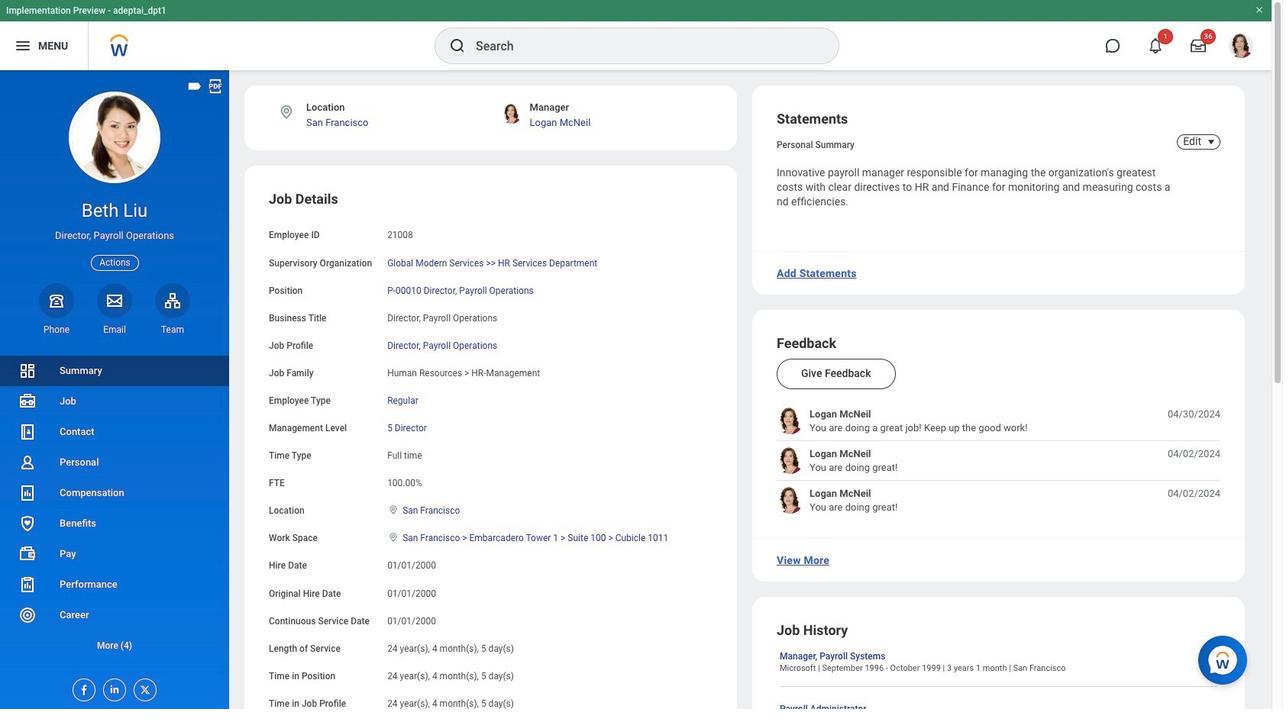 Task type: vqa. For each thing, say whether or not it's contained in the screenshot.
list
yes



Task type: locate. For each thing, give the bounding box(es) containing it.
facebook image
[[73, 680, 90, 697]]

search image
[[448, 37, 467, 55]]

personal image
[[18, 454, 37, 472]]

0 vertical spatial location image
[[278, 104, 295, 121]]

employee's photo (logan mcneil) image
[[777, 408, 804, 435], [777, 448, 804, 475], [777, 488, 804, 514]]

0 horizontal spatial list
[[0, 356, 229, 662]]

location image
[[278, 104, 295, 121], [387, 505, 400, 516]]

team beth liu element
[[155, 324, 190, 336]]

0 vertical spatial employee's photo (logan mcneil) image
[[777, 408, 804, 435]]

navigation pane region
[[0, 70, 229, 710]]

performance image
[[18, 576, 37, 594]]

list
[[0, 356, 229, 662], [777, 408, 1221, 514]]

phone beth liu element
[[39, 324, 74, 336]]

caret down image
[[1203, 136, 1221, 148]]

close environment banner image
[[1255, 5, 1264, 15]]

1 employee's photo (logan mcneil) image from the top
[[777, 408, 804, 435]]

linkedin image
[[104, 680, 121, 696]]

1 vertical spatial employee's photo (logan mcneil) image
[[777, 448, 804, 475]]

full time element
[[387, 448, 422, 462]]

notifications large image
[[1148, 38, 1164, 53]]

2 vertical spatial employee's photo (logan mcneil) image
[[777, 488, 804, 514]]

group
[[269, 191, 713, 710]]

banner
[[0, 0, 1272, 70]]

view team image
[[163, 292, 182, 310]]

2 employee's photo (logan mcneil) image from the top
[[777, 448, 804, 475]]

contact image
[[18, 423, 37, 442]]

job image
[[18, 393, 37, 411]]

0 horizontal spatial location image
[[278, 104, 295, 121]]

email beth liu element
[[97, 324, 132, 336]]

1 horizontal spatial location image
[[387, 505, 400, 516]]

1 horizontal spatial list
[[777, 408, 1221, 514]]

location image
[[387, 533, 400, 543]]



Task type: describe. For each thing, give the bounding box(es) containing it.
1 vertical spatial location image
[[387, 505, 400, 516]]

Search Workday  search field
[[476, 29, 808, 63]]

mail image
[[105, 292, 124, 310]]

career image
[[18, 607, 37, 625]]

justify image
[[14, 37, 32, 55]]

tag image
[[186, 78, 203, 95]]

x image
[[134, 680, 151, 697]]

personal summary element
[[777, 137, 855, 151]]

compensation image
[[18, 484, 37, 503]]

pay image
[[18, 545, 37, 564]]

summary image
[[18, 362, 37, 380]]

inbox large image
[[1191, 38, 1206, 53]]

benefits image
[[18, 515, 37, 533]]

phone image
[[46, 292, 67, 310]]

profile logan mcneil image
[[1229, 34, 1254, 61]]

3 employee's photo (logan mcneil) image from the top
[[777, 488, 804, 514]]

view printable version (pdf) image
[[207, 78, 224, 95]]



